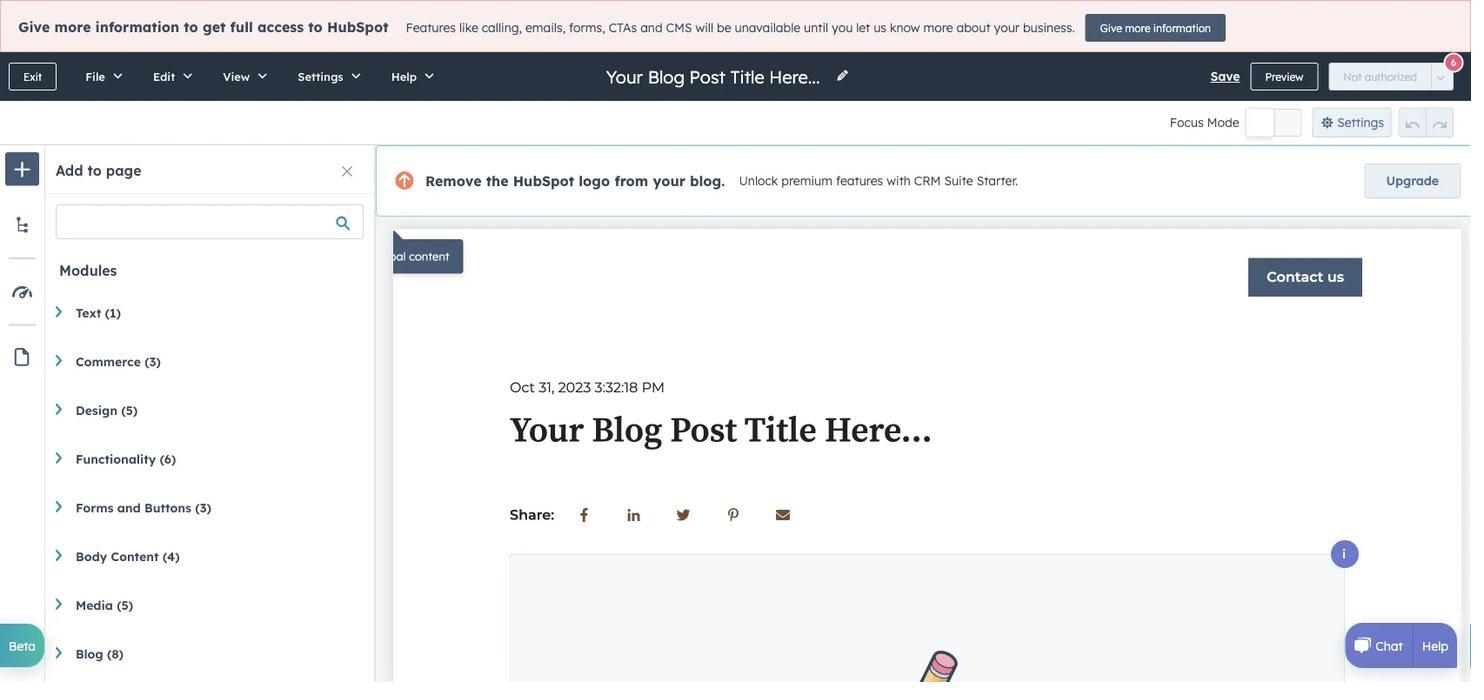 Task type: vqa. For each thing, say whether or not it's contained in the screenshot.
Search HubSpot search box
no



Task type: describe. For each thing, give the bounding box(es) containing it.
1 vertical spatial settings button
[[1313, 108, 1393, 138]]

edit
[[153, 69, 175, 84]]

upgrade
[[1387, 173, 1440, 188]]

focus mode
[[1171, 115, 1240, 130]]

give more information link
[[1086, 14, 1226, 42]]

help inside button
[[391, 69, 417, 84]]

edit button
[[135, 52, 205, 101]]

save button
[[1211, 66, 1241, 87]]

cms
[[666, 20, 692, 35]]

preview
[[1266, 70, 1304, 83]]

information for give more information to get full access to hubspot
[[95, 18, 179, 36]]

0 horizontal spatial settings button
[[280, 52, 373, 101]]

and
[[641, 20, 663, 35]]

exit link
[[9, 63, 57, 91]]

crm
[[915, 173, 941, 189]]

1 vertical spatial settings
[[1338, 115, 1385, 130]]

file button
[[67, 52, 135, 101]]

1 vertical spatial help
[[1423, 638, 1449, 653]]

not authorized
[[1344, 70, 1418, 83]]

mode
[[1208, 115, 1240, 130]]

1 horizontal spatial hubspot
[[513, 172, 575, 190]]

give more information to get full access to hubspot
[[18, 18, 389, 36]]

0 horizontal spatial to
[[87, 162, 102, 179]]

you
[[832, 20, 853, 35]]

focus
[[1171, 115, 1204, 130]]

business.
[[1023, 20, 1075, 35]]

modules
[[59, 262, 117, 279]]

emails,
[[526, 20, 566, 35]]

close image
[[342, 166, 353, 177]]

1 vertical spatial your
[[653, 172, 686, 190]]

full
[[230, 18, 253, 36]]

exit
[[24, 70, 42, 83]]

0 vertical spatial your
[[994, 20, 1020, 35]]

know
[[890, 20, 921, 35]]

save
[[1211, 69, 1241, 84]]

add to page
[[56, 162, 141, 179]]

2 horizontal spatial to
[[308, 18, 323, 36]]



Task type: locate. For each thing, give the bounding box(es) containing it.
unlock
[[739, 173, 778, 189]]

access
[[258, 18, 304, 36]]

settings down access
[[298, 69, 343, 84]]

from
[[615, 172, 649, 190]]

preview button
[[1251, 63, 1319, 91]]

hubspot right the
[[513, 172, 575, 190]]

settings button down access
[[280, 52, 373, 101]]

2 horizontal spatial more
[[1126, 21, 1151, 34]]

authorized
[[1365, 70, 1418, 83]]

starter.
[[977, 173, 1019, 189]]

settings down not
[[1338, 115, 1385, 130]]

to right add
[[87, 162, 102, 179]]

1 vertical spatial hubspot
[[513, 172, 575, 190]]

your
[[994, 20, 1020, 35], [653, 172, 686, 190]]

file
[[85, 69, 105, 84]]

add
[[56, 162, 83, 179]]

focus mode element
[[1247, 109, 1303, 137]]

view button
[[205, 52, 280, 101]]

information for give more information
[[1154, 21, 1212, 34]]

0 horizontal spatial your
[[653, 172, 686, 190]]

your right about
[[994, 20, 1020, 35]]

Search search field
[[56, 205, 364, 239]]

let
[[857, 20, 871, 35]]

information up edit
[[95, 18, 179, 36]]

logo
[[579, 172, 610, 190]]

1 horizontal spatial give
[[1101, 21, 1123, 34]]

0 horizontal spatial more
[[54, 18, 91, 36]]

get
[[203, 18, 226, 36]]

1 horizontal spatial your
[[994, 20, 1020, 35]]

information up the save
[[1154, 21, 1212, 34]]

0 horizontal spatial settings
[[298, 69, 343, 84]]

0 vertical spatial settings button
[[280, 52, 373, 101]]

hubspot up help button
[[327, 18, 389, 36]]

None field
[[604, 65, 826, 88]]

give more information
[[1101, 21, 1212, 34]]

settings
[[298, 69, 343, 84], [1338, 115, 1385, 130]]

group
[[1400, 108, 1454, 138]]

information
[[95, 18, 179, 36], [1154, 21, 1212, 34]]

premium
[[782, 173, 833, 189]]

settings button down not
[[1313, 108, 1393, 138]]

will
[[696, 20, 714, 35]]

give for give more information
[[1101, 21, 1123, 34]]

until
[[804, 20, 829, 35]]

give up "exit" on the top left of page
[[18, 18, 50, 36]]

be
[[717, 20, 732, 35]]

page
[[106, 162, 141, 179]]

1 horizontal spatial help
[[1423, 638, 1449, 653]]

more for give more information
[[1126, 21, 1151, 34]]

settings button
[[280, 52, 373, 101], [1313, 108, 1393, 138]]

0 horizontal spatial help
[[391, 69, 417, 84]]

view
[[223, 69, 250, 84]]

1 horizontal spatial to
[[184, 18, 198, 36]]

chat
[[1376, 638, 1404, 653]]

upgrade link
[[1365, 164, 1461, 198]]

like
[[459, 20, 479, 35]]

beta
[[9, 638, 36, 653]]

0 vertical spatial help
[[391, 69, 417, 84]]

hubspot
[[327, 18, 389, 36], [513, 172, 575, 190]]

6
[[1452, 57, 1457, 69]]

help down features on the top of page
[[391, 69, 417, 84]]

not
[[1344, 70, 1363, 83]]

suite
[[945, 173, 974, 189]]

features
[[406, 20, 456, 35]]

features like calling, emails, forms, ctas and cms will be unavailable until you let us know more about your business.
[[406, 20, 1075, 35]]

give right business.
[[1101, 21, 1123, 34]]

about
[[957, 20, 991, 35]]

0 horizontal spatial give
[[18, 18, 50, 36]]

us
[[874, 20, 887, 35]]

the
[[486, 172, 509, 190]]

help button
[[373, 52, 447, 101]]

more for give more information to get full access to hubspot
[[54, 18, 91, 36]]

not authorized button
[[1329, 63, 1433, 91]]

to right access
[[308, 18, 323, 36]]

with
[[887, 173, 911, 189]]

1 horizontal spatial information
[[1154, 21, 1212, 34]]

0 horizontal spatial hubspot
[[327, 18, 389, 36]]

ctas
[[609, 20, 637, 35]]

forms,
[[569, 20, 606, 35]]

not authorized group
[[1329, 63, 1454, 91]]

0 vertical spatial settings
[[298, 69, 343, 84]]

to left get on the left
[[184, 18, 198, 36]]

help
[[391, 69, 417, 84], [1423, 638, 1449, 653]]

more
[[54, 18, 91, 36], [924, 20, 954, 35], [1126, 21, 1151, 34]]

unavailable
[[735, 20, 801, 35]]

calling,
[[482, 20, 522, 35]]

help right chat
[[1423, 638, 1449, 653]]

1 horizontal spatial settings
[[1338, 115, 1385, 130]]

1 horizontal spatial more
[[924, 20, 954, 35]]

blog.
[[690, 172, 725, 190]]

give
[[18, 18, 50, 36], [1101, 21, 1123, 34]]

give for give more information to get full access to hubspot
[[18, 18, 50, 36]]

to
[[184, 18, 198, 36], [308, 18, 323, 36], [87, 162, 102, 179]]

features
[[836, 173, 884, 189]]

unlock premium features with crm suite starter.
[[739, 173, 1019, 189]]

remove the hubspot logo from your blog.
[[426, 172, 725, 190]]

0 vertical spatial hubspot
[[327, 18, 389, 36]]

1 horizontal spatial settings button
[[1313, 108, 1393, 138]]

beta button
[[0, 624, 44, 668]]

your right from
[[653, 172, 686, 190]]

0 horizontal spatial information
[[95, 18, 179, 36]]

remove
[[426, 172, 482, 190]]



